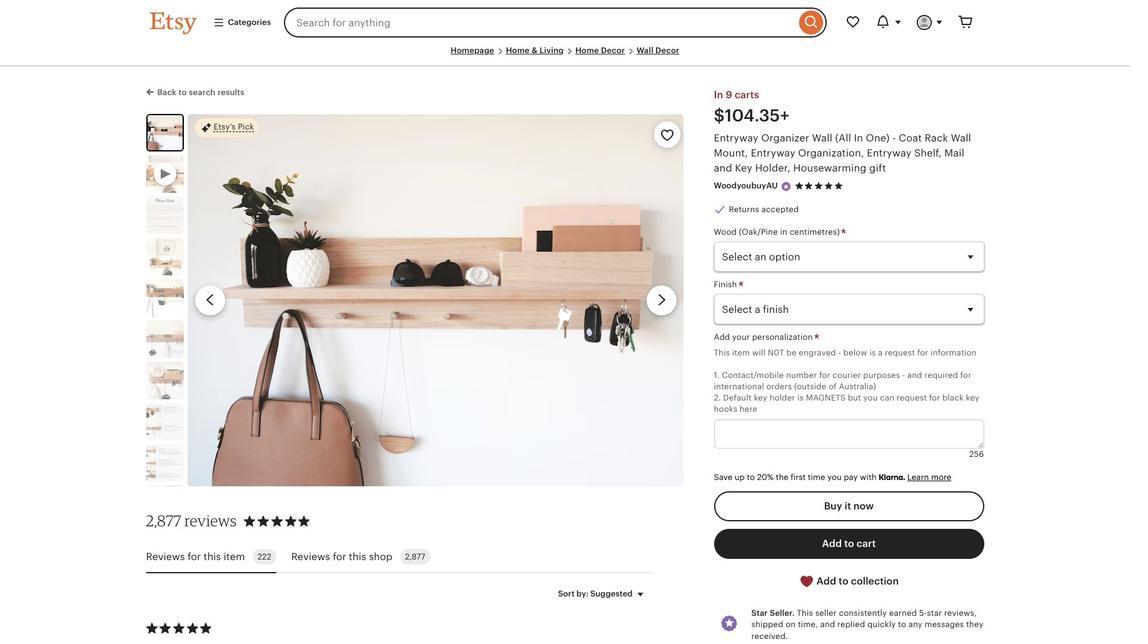 Task type: vqa. For each thing, say whether or not it's contained in the screenshot.
off) for 16.50
no



Task type: describe. For each thing, give the bounding box(es) containing it.
and inside this seller consistently earned 5-star reviews, shipped on time, and replied quickly to any messages they received.
[[821, 620, 836, 629]]

courier
[[833, 370, 862, 380]]

returns accepted
[[729, 205, 799, 214]]

collection
[[852, 575, 900, 586]]

entryway organizer wall all in one coat rack wall mount image 6 image
[[146, 362, 184, 399]]

learn
[[908, 472, 930, 482]]

buy it now
[[825, 500, 875, 511]]

finish
[[714, 280, 740, 289]]

20%
[[758, 472, 774, 482]]

to for add to collection
[[839, 575, 849, 586]]

can
[[881, 393, 895, 403]]

5-
[[920, 609, 928, 618]]

- for below
[[839, 348, 842, 357]]

back to search results link
[[146, 85, 245, 98]]

1.
[[714, 370, 720, 380]]

magnets
[[807, 393, 846, 403]]

wood
[[714, 227, 737, 237]]

menu bar containing homepage
[[150, 45, 981, 66]]

entryway organizer wall all in one coat rack wall mount image 5 image
[[146, 320, 184, 358]]

entryway organizer wall (all in one) - coat rack wall mount, entryway organization, entryway shelf, mail and key holder, housewarming gift
[[714, 133, 972, 174]]

add to cart
[[823, 538, 876, 549]]

entryway up holder,
[[751, 148, 796, 159]]

holder,
[[756, 163, 791, 174]]

9
[[726, 90, 733, 100]]

2 key from the left
[[967, 393, 980, 403]]

&
[[532, 46, 538, 55]]

this for shop
[[349, 551, 367, 562]]

the
[[776, 472, 789, 482]]

and inside entryway organizer wall (all in one) - coat rack wall mount, entryway organization, entryway shelf, mail and key holder, housewarming gift
[[714, 163, 733, 174]]

222
[[258, 552, 272, 562]]

2.
[[714, 393, 722, 403]]

Search for anything text field
[[284, 8, 796, 38]]

living
[[540, 46, 564, 55]]

shop
[[369, 551, 393, 562]]

purposes
[[864, 370, 901, 380]]

1 horizontal spatial wall
[[813, 133, 833, 143]]

hooks
[[714, 405, 738, 414]]

and inside 1. contact/mobile number for courier purposes - and required for international orders (outside of australia) 2. default key holder is magnets but you can request for black key hooks here
[[908, 370, 923, 380]]

here
[[740, 405, 758, 414]]

wood (oak/pine in centimetres)
[[714, 227, 843, 237]]

messages
[[925, 620, 965, 629]]

for up of
[[820, 370, 831, 380]]

reviews for reviews for this shop
[[292, 551, 330, 562]]

wall decor link
[[637, 46, 680, 55]]

is inside 1. contact/mobile number for courier purposes - and required for international orders (outside of australia) 2. default key holder is magnets but you can request for black key hooks here
[[798, 393, 804, 403]]

this item will n0t be engraved - below is a request for information
[[714, 348, 977, 357]]

for right required
[[961, 370, 972, 380]]

add for add to collection
[[817, 575, 837, 586]]

orders
[[767, 382, 792, 391]]

earned
[[890, 609, 918, 618]]

wall inside menu bar
[[637, 46, 654, 55]]

home for home decor
[[576, 46, 599, 55]]

add to collection button
[[714, 566, 985, 597]]

request inside 1. contact/mobile number for courier purposes - and required for international orders (outside of australia) 2. default key holder is magnets but you can request for black key hooks here
[[897, 393, 928, 403]]

entryway organizer wall all in one coat rack wall mount image 2 image
[[146, 196, 184, 234]]

star seller.
[[752, 609, 795, 618]]

personalization
[[753, 333, 813, 342]]

quickly
[[868, 620, 897, 629]]

by:
[[577, 589, 589, 598]]

categories button
[[204, 11, 280, 34]]

for left black at the bottom right of page
[[930, 393, 941, 403]]

- for coat
[[893, 133, 897, 143]]

cart
[[857, 538, 876, 549]]

in inside entryway organizer wall (all in one) - coat rack wall mount, entryway organization, entryway shelf, mail and key holder, housewarming gift
[[855, 133, 864, 143]]

in 9 carts $104.35+
[[714, 90, 790, 125]]

housewarming
[[794, 163, 867, 174]]

star
[[928, 609, 943, 618]]

decor for wall decor
[[656, 46, 680, 55]]

mail
[[945, 148, 965, 159]]

contact/mobile
[[722, 370, 784, 380]]

1 horizontal spatial item
[[733, 348, 750, 357]]

entryway organizer wall all in one coat rack wall mount image 8 image
[[146, 444, 184, 482]]

to right up
[[747, 472, 755, 482]]

sort by: suggested
[[558, 589, 633, 598]]

reviews
[[185, 511, 237, 530]]

coat
[[899, 133, 923, 143]]

information
[[931, 348, 977, 357]]

- for and
[[903, 370, 906, 380]]

decor for home decor
[[601, 46, 625, 55]]

back to search results
[[157, 88, 245, 97]]

2,877 reviews
[[146, 511, 237, 530]]

tab list containing reviews for this item
[[146, 542, 653, 573]]

2,877 for 2,877 reviews
[[146, 511, 181, 530]]

consistently
[[840, 609, 888, 618]]

entryway down one)
[[868, 148, 912, 159]]

home decor link
[[576, 46, 625, 55]]

received.
[[752, 631, 789, 639]]

(outside
[[795, 382, 827, 391]]

suggested
[[591, 589, 633, 598]]

etsy's
[[214, 122, 236, 132]]

add your personalization
[[714, 333, 816, 342]]

$104.35+
[[714, 107, 790, 125]]

shelf,
[[915, 148, 943, 159]]

add to collection
[[815, 575, 900, 586]]

0 horizontal spatial you
[[828, 472, 842, 482]]

your
[[733, 333, 750, 342]]

1 horizontal spatial entryway organizer wall all in one coat rack wall mount image 1 image
[[188, 114, 684, 486]]

to inside this seller consistently earned 5-star reviews, shipped on time, and replied quickly to any messages they received.
[[899, 620, 907, 629]]

one)
[[867, 133, 890, 143]]

time
[[809, 472, 826, 482]]

home decor
[[576, 46, 625, 55]]

time,
[[799, 620, 819, 629]]

entryway organizer wall all in one coat rack wall mount image 7 image
[[146, 403, 184, 440]]



Task type: locate. For each thing, give the bounding box(es) containing it.
0 vertical spatial 2,877
[[146, 511, 181, 530]]

to inside button
[[845, 538, 855, 549]]

wall up the mail
[[952, 133, 972, 143]]

below
[[844, 348, 868, 357]]

0 horizontal spatial entryway organizer wall all in one coat rack wall mount image 1 image
[[147, 115, 182, 150]]

home right "living"
[[576, 46, 599, 55]]

is down (outside
[[798, 393, 804, 403]]

0 vertical spatial is
[[870, 348, 877, 357]]

to
[[179, 88, 187, 97], [747, 472, 755, 482], [845, 538, 855, 549], [839, 575, 849, 586], [899, 620, 907, 629]]

this for seller
[[798, 609, 814, 618]]

shipped
[[752, 620, 784, 629]]

to for back to search results
[[179, 88, 187, 97]]

1 horizontal spatial 2,877
[[405, 552, 426, 562]]

replied
[[838, 620, 866, 629]]

1 vertical spatial item
[[224, 551, 245, 562]]

to left cart
[[845, 538, 855, 549]]

up
[[735, 472, 745, 482]]

australia)
[[840, 382, 877, 391]]

with
[[861, 472, 877, 482]]

2 vertical spatial add
[[817, 575, 837, 586]]

2 horizontal spatial and
[[908, 370, 923, 380]]

1 decor from the left
[[601, 46, 625, 55]]

learn more button
[[908, 472, 952, 482]]

- inside 1. contact/mobile number for courier purposes - and required for international orders (outside of australia) 2. default key holder is magnets but you can request for black key hooks here
[[903, 370, 906, 380]]

1. contact/mobile number for courier purposes - and required for international orders (outside of australia) 2. default key holder is magnets but you can request for black key hooks here
[[714, 370, 980, 414]]

0 horizontal spatial wall
[[637, 46, 654, 55]]

is left a
[[870, 348, 877, 357]]

n0t
[[768, 348, 785, 357]]

2,877 left reviews
[[146, 511, 181, 530]]

item inside tab list
[[224, 551, 245, 562]]

they
[[967, 620, 984, 629]]

- left below
[[839, 348, 842, 357]]

tab list
[[146, 542, 653, 573]]

0 horizontal spatial -
[[839, 348, 842, 357]]

in left 9
[[714, 90, 724, 100]]

entryway organizer wall all in one coat rack wall mount image 4 image
[[146, 279, 184, 317]]

0 vertical spatial request
[[886, 348, 916, 357]]

this left shop
[[349, 551, 367, 562]]

be
[[787, 348, 797, 357]]

to right back
[[179, 88, 187, 97]]

0 vertical spatial this
[[714, 348, 731, 357]]

2 horizontal spatial -
[[903, 370, 906, 380]]

add for add your personalization
[[714, 333, 731, 342]]

add left your
[[714, 333, 731, 342]]

request right can
[[897, 393, 928, 403]]

reviews right the 222
[[292, 551, 330, 562]]

this for item
[[204, 551, 221, 562]]

request right a
[[886, 348, 916, 357]]

0 horizontal spatial item
[[224, 551, 245, 562]]

reviews for reviews for this item
[[146, 551, 185, 562]]

2 vertical spatial and
[[821, 620, 836, 629]]

1 reviews from the left
[[146, 551, 185, 562]]

this inside this seller consistently earned 5-star reviews, shipped on time, and replied quickly to any messages they received.
[[798, 609, 814, 618]]

1 horizontal spatial this
[[798, 609, 814, 618]]

star
[[752, 609, 768, 618]]

0 horizontal spatial decor
[[601, 46, 625, 55]]

(all
[[836, 133, 852, 143]]

and down mount,
[[714, 163, 733, 174]]

key
[[754, 393, 768, 403], [967, 393, 980, 403]]

entryway up mount,
[[714, 133, 759, 143]]

this up time,
[[798, 609, 814, 618]]

back
[[157, 88, 177, 97]]

1 vertical spatial you
[[828, 472, 842, 482]]

0 vertical spatial you
[[864, 393, 879, 403]]

you left pay
[[828, 472, 842, 482]]

star_seller image
[[781, 181, 792, 192]]

this seller consistently earned 5-star reviews, shipped on time, and replied quickly to any messages they received.
[[752, 609, 984, 639]]

menu bar
[[150, 45, 981, 66]]

wall up organization,
[[813, 133, 833, 143]]

home for home & living
[[506, 46, 530, 55]]

home left &
[[506, 46, 530, 55]]

0 horizontal spatial in
[[714, 90, 724, 100]]

now
[[854, 500, 875, 511]]

entryway organizer wall all in one coat rack wall mount image 3 image
[[146, 238, 184, 275]]

wall right home decor at top
[[637, 46, 654, 55]]

1 horizontal spatial is
[[870, 348, 877, 357]]

1 vertical spatial this
[[798, 609, 814, 618]]

save
[[714, 472, 733, 482]]

2,877 right shop
[[405, 552, 426, 562]]

first
[[791, 472, 806, 482]]

returns
[[729, 205, 760, 214]]

but
[[848, 393, 862, 403]]

0 horizontal spatial home
[[506, 46, 530, 55]]

sort by: suggested button
[[549, 581, 657, 607]]

1 horizontal spatial reviews
[[292, 551, 330, 562]]

0 vertical spatial item
[[733, 348, 750, 357]]

2,877 for 2,877
[[405, 552, 426, 562]]

in inside in 9 carts $104.35+
[[714, 90, 724, 100]]

engraved
[[799, 348, 837, 357]]

add
[[714, 333, 731, 342], [823, 538, 843, 549], [817, 575, 837, 586]]

0 horizontal spatial this
[[204, 551, 221, 562]]

1 horizontal spatial in
[[855, 133, 864, 143]]

reviews for this shop
[[292, 551, 393, 562]]

reviews,
[[945, 609, 978, 618]]

a
[[879, 348, 883, 357]]

add up "seller" at the bottom right
[[817, 575, 837, 586]]

1 horizontal spatial home
[[576, 46, 599, 55]]

1 this from the left
[[204, 551, 221, 562]]

this for item
[[714, 348, 731, 357]]

1 horizontal spatial decor
[[656, 46, 680, 55]]

for up required
[[918, 348, 929, 357]]

for
[[918, 348, 929, 357], [820, 370, 831, 380], [961, 370, 972, 380], [930, 393, 941, 403], [188, 551, 201, 562], [333, 551, 346, 562]]

seller
[[816, 609, 837, 618]]

accepted
[[762, 205, 799, 214]]

gift
[[870, 163, 887, 174]]

1 horizontal spatial key
[[967, 393, 980, 403]]

1 vertical spatial request
[[897, 393, 928, 403]]

required
[[925, 370, 959, 380]]

reviews down 2,877 reviews
[[146, 551, 185, 562]]

of
[[829, 382, 837, 391]]

home & living link
[[506, 46, 564, 55]]

-
[[893, 133, 897, 143], [839, 348, 842, 357], [903, 370, 906, 380]]

0 vertical spatial -
[[893, 133, 897, 143]]

2 decor from the left
[[656, 46, 680, 55]]

2,877 inside tab list
[[405, 552, 426, 562]]

number
[[787, 370, 818, 380]]

0 horizontal spatial this
[[714, 348, 731, 357]]

0 horizontal spatial and
[[714, 163, 733, 174]]

home & living
[[506, 46, 564, 55]]

Add your personalization text field
[[714, 419, 985, 449]]

more
[[932, 472, 952, 482]]

2 horizontal spatial wall
[[952, 133, 972, 143]]

this up 1.
[[714, 348, 731, 357]]

none search field inside categories banner
[[284, 8, 827, 38]]

it
[[845, 500, 852, 511]]

organization,
[[799, 148, 865, 159]]

this
[[714, 348, 731, 357], [798, 609, 814, 618]]

to inside button
[[839, 575, 849, 586]]

- left coat at right top
[[893, 133, 897, 143]]

results
[[218, 88, 245, 97]]

item left the 222
[[224, 551, 245, 562]]

etsy's pick button
[[195, 118, 259, 138]]

any
[[909, 620, 923, 629]]

on
[[786, 620, 796, 629]]

mount,
[[714, 148, 749, 159]]

this
[[204, 551, 221, 562], [349, 551, 367, 562]]

for left shop
[[333, 551, 346, 562]]

1 vertical spatial and
[[908, 370, 923, 380]]

holder
[[770, 393, 796, 403]]

entryway organizer wall all in one coat rack wall mount image 1 image
[[188, 114, 684, 486], [147, 115, 182, 150]]

black
[[943, 393, 964, 403]]

add left cart
[[823, 538, 843, 549]]

2 vertical spatial -
[[903, 370, 906, 380]]

1 vertical spatial add
[[823, 538, 843, 549]]

1 horizontal spatial you
[[864, 393, 879, 403]]

save up to 20% the first time you pay with klarna. learn more
[[714, 472, 952, 482]]

1 vertical spatial is
[[798, 393, 804, 403]]

to for add to cart
[[845, 538, 855, 549]]

1 key from the left
[[754, 393, 768, 403]]

woodyoubuyau
[[714, 181, 778, 191]]

key up here
[[754, 393, 768, 403]]

and left required
[[908, 370, 923, 380]]

you inside 1. contact/mobile number for courier purposes - and required for international orders (outside of australia) 2. default key holder is magnets but you can request for black key hooks here
[[864, 393, 879, 403]]

centimetres)
[[790, 227, 840, 237]]

0 vertical spatial in
[[714, 90, 724, 100]]

2 reviews from the left
[[292, 551, 330, 562]]

1 horizontal spatial -
[[893, 133, 897, 143]]

pick
[[238, 122, 254, 132]]

to left collection
[[839, 575, 849, 586]]

1 vertical spatial 2,877
[[405, 552, 426, 562]]

categories banner
[[127, 0, 1004, 45]]

2 home from the left
[[576, 46, 599, 55]]

2 this from the left
[[349, 551, 367, 562]]

0 horizontal spatial key
[[754, 393, 768, 403]]

pay
[[844, 472, 858, 482]]

to down earned
[[899, 620, 907, 629]]

request
[[886, 348, 916, 357], [897, 393, 928, 403]]

woodyoubuyau link
[[714, 181, 778, 191]]

this down reviews
[[204, 551, 221, 562]]

you right but
[[864, 393, 879, 403]]

- inside entryway organizer wall (all in one) - coat rack wall mount, entryway organization, entryway shelf, mail and key holder, housewarming gift
[[893, 133, 897, 143]]

1 home from the left
[[506, 46, 530, 55]]

klarna.
[[879, 472, 906, 482]]

organizer
[[762, 133, 810, 143]]

0 horizontal spatial is
[[798, 393, 804, 403]]

None search field
[[284, 8, 827, 38]]

0 horizontal spatial 2,877
[[146, 511, 181, 530]]

item down your
[[733, 348, 750, 357]]

1 vertical spatial -
[[839, 348, 842, 357]]

buy
[[825, 500, 843, 511]]

will
[[753, 348, 766, 357]]

key right black at the bottom right of page
[[967, 393, 980, 403]]

default
[[724, 393, 752, 403]]

add inside button
[[823, 538, 843, 549]]

1 horizontal spatial this
[[349, 551, 367, 562]]

seller.
[[770, 609, 795, 618]]

1 vertical spatial in
[[855, 133, 864, 143]]

add to cart button
[[714, 529, 985, 559]]

0 horizontal spatial reviews
[[146, 551, 185, 562]]

0 vertical spatial and
[[714, 163, 733, 174]]

is
[[870, 348, 877, 357], [798, 393, 804, 403]]

add inside button
[[817, 575, 837, 586]]

1 horizontal spatial and
[[821, 620, 836, 629]]

and down "seller" at the bottom right
[[821, 620, 836, 629]]

key
[[736, 163, 753, 174]]

homepage
[[451, 46, 495, 55]]

0 vertical spatial add
[[714, 333, 731, 342]]

for down 2,877 reviews
[[188, 551, 201, 562]]

in right (all
[[855, 133, 864, 143]]

add for add to cart
[[823, 538, 843, 549]]

- right purposes
[[903, 370, 906, 380]]



